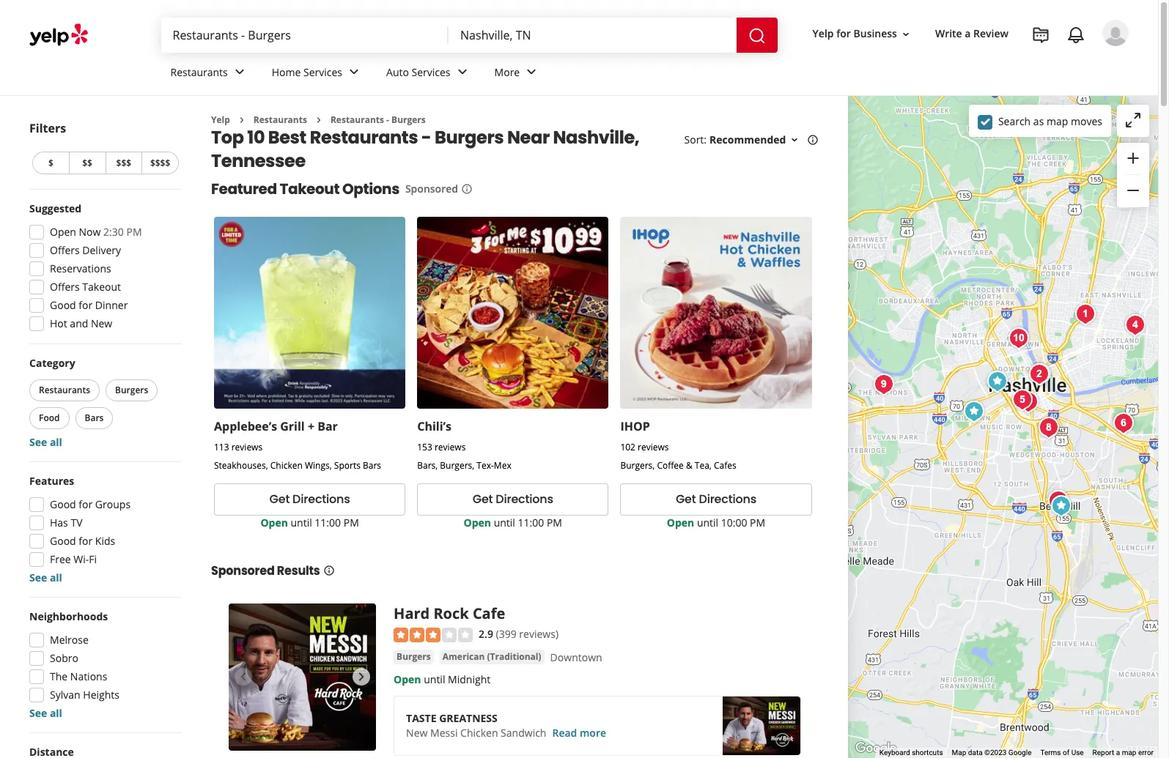 Task type: vqa. For each thing, say whether or not it's contained in the screenshot.
takeout for Featured
yes



Task type: describe. For each thing, give the bounding box(es) containing it.
zoom out image
[[1125, 182, 1142, 200]]

jack brown's beer & burger joint - germantown image
[[1004, 324, 1033, 353]]

delivery
[[82, 243, 121, 257]]

burger king image
[[983, 367, 1012, 397]]

google
[[1009, 749, 1032, 757]]

hard
[[394, 604, 430, 624]]

keyboard
[[880, 749, 910, 757]]

taste greatness new messi chicken sandwich read more
[[406, 712, 606, 740]]

tv
[[71, 516, 82, 530]]

use
[[1071, 749, 1084, 757]]

takeout for offers
[[82, 280, 121, 294]]

bars,
[[417, 459, 438, 472]]

sandwich
[[501, 726, 546, 740]]

for for business
[[837, 27, 851, 41]]

get directions for burgers,
[[676, 491, 757, 508]]

burgers link
[[394, 650, 434, 665]]

none field find
[[173, 27, 437, 43]]

0 horizontal spatial 16 info v2 image
[[323, 565, 335, 577]]

reviews for chili's
[[435, 441, 466, 453]]

terms of use
[[1041, 749, 1084, 757]]

group containing suggested
[[25, 202, 182, 336]]

now
[[79, 225, 101, 239]]

slideshow element
[[229, 604, 376, 751]]

a for write
[[965, 27, 971, 41]]

american (traditional) button
[[440, 650, 544, 665]]

takeout for featured
[[280, 179, 340, 200]]

midnight
[[448, 673, 491, 687]]

bare bones butcher image
[[869, 370, 899, 400]]

get for burgers,
[[676, 491, 696, 508]]

burgers inside "group"
[[115, 384, 148, 397]]

greatness
[[439, 712, 498, 726]]

see all button for good for groups
[[29, 571, 62, 585]]

applebee's grill + bar image
[[1047, 492, 1076, 521]]

dinner
[[95, 298, 128, 312]]

free
[[50, 553, 71, 567]]

directions for bars,
[[496, 491, 553, 508]]

restaurants right 16 chevron right v2 icon
[[254, 114, 307, 126]]

applebee's grill + bar 113 reviews steakhouses, chicken wings, sports bars
[[214, 418, 381, 472]]

neighborhoods
[[29, 610, 108, 624]]

moves
[[1071, 114, 1103, 128]]

gabby's burgers image
[[1034, 413, 1063, 443]]

group containing features
[[25, 474, 182, 586]]

until down 'burgers' link
[[424, 673, 445, 687]]

expand map image
[[1125, 111, 1142, 129]]

+
[[308, 418, 315, 434]]

the
[[50, 670, 68, 684]]

for for dinner
[[79, 298, 93, 312]]

11:00 for +
[[315, 516, 341, 530]]

american
[[443, 651, 485, 663]]

as
[[1034, 114, 1044, 128]]

yelp for business
[[813, 27, 897, 41]]

chili's
[[417, 418, 452, 434]]

1 see all button from the top
[[29, 435, 62, 449]]

see all for melrose
[[29, 707, 62, 721]]

map for error
[[1122, 749, 1137, 757]]

food
[[39, 412, 60, 424]]

coffee
[[657, 459, 684, 472]]

terms
[[1041, 749, 1061, 757]]

pm for chili's
[[547, 516, 562, 530]]

taste
[[406, 712, 437, 726]]

burgers, inside "ihop 102 reviews burgers, coffee & tea, cafes"
[[620, 459, 655, 472]]

102
[[620, 441, 636, 453]]

food button
[[29, 408, 69, 430]]

11:00 for reviews
[[518, 516, 544, 530]]

sponsored results
[[211, 563, 320, 580]]

for for groups
[[79, 498, 93, 512]]

wings,
[[305, 459, 332, 472]]

until for burgers,
[[697, 516, 718, 530]]

$$$$ button
[[142, 152, 179, 174]]

new for taste greatness new messi chicken sandwich read more
[[406, 726, 428, 740]]

all for good for groups
[[50, 571, 62, 585]]

offers for offers takeout
[[50, 280, 80, 294]]

burgers down 2.9 star rating image
[[397, 651, 431, 663]]

features
[[29, 474, 74, 488]]

google image
[[852, 740, 900, 759]]

review
[[974, 27, 1009, 41]]

steakhouses,
[[214, 459, 268, 472]]

reservations
[[50, 262, 111, 276]]

Near text field
[[460, 27, 725, 43]]

see for good for groups
[[29, 571, 47, 585]]

suggested
[[29, 202, 81, 216]]

24 chevron down v2 image for home services
[[345, 63, 363, 81]]

ihop 102 reviews burgers, coffee & tea, cafes
[[620, 418, 737, 472]]

sports
[[334, 459, 361, 472]]

open until midnight
[[394, 673, 491, 687]]

american (traditional)
[[443, 651, 541, 663]]

map region
[[723, 0, 1169, 759]]

&
[[686, 459, 693, 472]]

reviews)
[[519, 627, 559, 641]]

yelp for yelp for business
[[813, 27, 834, 41]]

heights
[[83, 688, 119, 702]]

chili's 153 reviews bars, burgers, tex-mex
[[417, 418, 511, 472]]

stock & barrel image
[[1014, 388, 1043, 417]]

restaurants inside top 10 best restaurants - burgers near nashville, tennessee
[[310, 126, 418, 150]]

more
[[580, 726, 606, 740]]

for for kids
[[79, 534, 93, 548]]

hard rock cafe image
[[229, 604, 376, 751]]

hard rock cafe
[[394, 604, 505, 624]]

burger republic image
[[1008, 386, 1037, 415]]

featured
[[211, 179, 277, 200]]

offers for offers delivery
[[50, 243, 80, 257]]

tennessee
[[211, 149, 306, 173]]

open for ihop
[[667, 516, 694, 530]]

report a map error
[[1093, 749, 1154, 757]]

search
[[998, 114, 1031, 128]]

auto
[[386, 65, 409, 79]]

rock
[[434, 604, 469, 624]]

dreamburger image
[[1121, 311, 1150, 340]]

get directions link for burgers,
[[620, 484, 812, 516]]

near
[[507, 126, 550, 150]]

good for good for groups
[[50, 498, 76, 512]]

keyboard shortcuts button
[[880, 749, 943, 759]]

(traditional)
[[487, 651, 541, 663]]

24 chevron down v2 image for auto services
[[453, 63, 471, 81]]

open for applebee's grill + bar
[[261, 516, 288, 530]]

projects image
[[1032, 26, 1050, 44]]

restaurants right 16 chevron right v2 image
[[331, 114, 384, 126]]

home services
[[272, 65, 342, 79]]

1 horizontal spatial 16 info v2 image
[[807, 134, 819, 146]]

get directions for bar
[[269, 491, 350, 508]]

open inside "group"
[[50, 225, 76, 239]]

burgers button inside "group"
[[106, 380, 158, 402]]

24 chevron down v2 image for restaurants
[[231, 63, 248, 81]]

reviews for ihop
[[638, 441, 669, 453]]

(399
[[496, 627, 517, 641]]

top
[[211, 126, 244, 150]]

good for good for kids
[[50, 534, 76, 548]]

bars inside applebee's grill + bar 113 reviews steakhouses, chicken wings, sports bars
[[363, 459, 381, 472]]

group containing category
[[26, 356, 182, 450]]

write
[[935, 27, 962, 41]]

group containing neighborhoods
[[25, 610, 182, 721]]

get directions for bars,
[[473, 491, 553, 508]]

pm for applebee's grill + bar
[[344, 516, 359, 530]]

recommended button
[[710, 133, 801, 147]]

open for chili's
[[464, 516, 491, 530]]

map for moves
[[1047, 114, 1068, 128]]

of
[[1063, 749, 1070, 757]]

chili's image
[[959, 397, 989, 427]]

cafes
[[714, 459, 737, 472]]

2.9 star rating image
[[394, 628, 473, 643]]

auto services link
[[375, 53, 483, 95]]

hot
[[50, 317, 67, 331]]

melrose
[[50, 633, 89, 647]]

featured takeout options
[[211, 179, 399, 200]]

good for good for dinner
[[50, 298, 76, 312]]

get directions link for bars,
[[417, 484, 609, 516]]

read
[[552, 726, 577, 740]]

see all button for melrose
[[29, 707, 62, 721]]

yelp link
[[211, 114, 230, 126]]

113
[[214, 441, 229, 453]]

pm inside "group"
[[126, 225, 142, 239]]

chili's link
[[417, 418, 452, 434]]

the stillery image
[[1025, 360, 1054, 389]]

search as map moves
[[998, 114, 1103, 128]]

1 vertical spatial burgers button
[[394, 650, 434, 665]]

map data ©2023 google
[[952, 749, 1032, 757]]

sobro
[[50, 652, 78, 666]]

$$$$
[[150, 157, 170, 169]]



Task type: locate. For each thing, give the bounding box(es) containing it.
all down food button
[[50, 435, 62, 449]]

1 horizontal spatial burgers,
[[620, 459, 655, 472]]

1 get from the left
[[269, 491, 290, 508]]

tex-
[[477, 459, 494, 472]]

0 vertical spatial offers
[[50, 243, 80, 257]]

1 vertical spatial takeout
[[82, 280, 121, 294]]

0 horizontal spatial map
[[1047, 114, 1068, 128]]

0 horizontal spatial yelp
[[211, 114, 230, 126]]

1 vertical spatial bars
[[363, 459, 381, 472]]

1 horizontal spatial -
[[421, 126, 431, 150]]

0 horizontal spatial reviews
[[231, 441, 263, 453]]

applebee's
[[214, 418, 277, 434]]

good up the has tv
[[50, 498, 76, 512]]

map right as
[[1047, 114, 1068, 128]]

get directions down mex
[[473, 491, 553, 508]]

notifications image
[[1067, 26, 1085, 44]]

1 horizontal spatial bars
[[363, 459, 381, 472]]

bars right sports at left
[[363, 459, 381, 472]]

until left 10:00
[[697, 516, 718, 530]]

1 get directions from the left
[[269, 491, 350, 508]]

open until 11:00 pm
[[261, 516, 359, 530], [464, 516, 562, 530]]

2 24 chevron down v2 image from the left
[[345, 63, 363, 81]]

2 horizontal spatial get
[[676, 491, 696, 508]]

2 vertical spatial see
[[29, 707, 47, 721]]

2 get from the left
[[473, 491, 493, 508]]

3 see all from the top
[[29, 707, 62, 721]]

offers down reservations
[[50, 280, 80, 294]]

downtown
[[550, 651, 602, 665]]

takeout inside "group"
[[82, 280, 121, 294]]

open now 2:30 pm
[[50, 225, 142, 239]]

open until 11:00 pm for reviews
[[464, 516, 562, 530]]

chicken left wings,
[[270, 459, 303, 472]]

services for home services
[[304, 65, 342, 79]]

0 horizontal spatial get directions
[[269, 491, 350, 508]]

1 vertical spatial see
[[29, 571, 47, 585]]

sponsored for sponsored
[[405, 182, 458, 196]]

directions for burgers,
[[699, 491, 757, 508]]

open until 11:00 pm up results
[[261, 516, 359, 530]]

data
[[968, 749, 983, 757]]

reviews right 153
[[435, 441, 466, 453]]

bar
[[318, 418, 338, 434]]

0 horizontal spatial 24 chevron down v2 image
[[231, 63, 248, 81]]

0 horizontal spatial open until 11:00 pm
[[261, 516, 359, 530]]

0 vertical spatial 16 info v2 image
[[807, 134, 819, 146]]

2 horizontal spatial directions
[[699, 491, 757, 508]]

Find text field
[[173, 27, 437, 43]]

restaurants down category
[[39, 384, 90, 397]]

restaurants inside restaurants button
[[39, 384, 90, 397]]

0 vertical spatial all
[[50, 435, 62, 449]]

map left the error on the right bottom of page
[[1122, 749, 1137, 757]]

offers takeout
[[50, 280, 121, 294]]

0 vertical spatial takeout
[[280, 179, 340, 200]]

1 vertical spatial yelp
[[211, 114, 230, 126]]

2 get directions from the left
[[473, 491, 553, 508]]

burgers down auto services
[[392, 114, 426, 126]]

takeout down best
[[280, 179, 340, 200]]

2 reviews from the left
[[435, 441, 466, 453]]

2 open until 11:00 pm from the left
[[464, 516, 562, 530]]

directions up 10:00
[[699, 491, 757, 508]]

0 horizontal spatial sponsored
[[211, 563, 275, 580]]

business categories element
[[159, 53, 1129, 95]]

see all down food button
[[29, 435, 62, 449]]

groups
[[95, 498, 131, 512]]

3 directions from the left
[[699, 491, 757, 508]]

services inside auto services link
[[412, 65, 451, 79]]

reviews inside chili's 153 reviews bars, burgers, tex-mex
[[435, 441, 466, 453]]

2 good from the top
[[50, 498, 76, 512]]

open until 11:00 pm down mex
[[464, 516, 562, 530]]

new down taste
[[406, 726, 428, 740]]

restaurants inside restaurants link
[[170, 65, 228, 79]]

1 horizontal spatial 11:00
[[518, 516, 544, 530]]

1 vertical spatial all
[[50, 571, 62, 585]]

0 vertical spatial yelp
[[813, 27, 834, 41]]

bars inside button
[[85, 412, 104, 424]]

free wi-fi
[[50, 553, 97, 567]]

chicken inside applebee's grill + bar 113 reviews steakhouses, chicken wings, sports bars
[[270, 459, 303, 472]]

2 see from the top
[[29, 571, 47, 585]]

0 horizontal spatial burgers button
[[106, 380, 158, 402]]

error
[[1138, 749, 1154, 757]]

good
[[50, 298, 76, 312], [50, 498, 76, 512], [50, 534, 76, 548]]

0 horizontal spatial 11:00
[[315, 516, 341, 530]]

2.9 (399 reviews)
[[479, 627, 559, 641]]

1 vertical spatial restaurants link
[[254, 114, 307, 126]]

see all for good for groups
[[29, 571, 62, 585]]

services for auto services
[[412, 65, 451, 79]]

16 chevron right v2 image
[[313, 114, 325, 126]]

3 get directions link from the left
[[620, 484, 812, 516]]

1 horizontal spatial none field
[[460, 27, 725, 43]]

see all down free
[[29, 571, 62, 585]]

2 vertical spatial all
[[50, 707, 62, 721]]

a right write
[[965, 27, 971, 41]]

1 see all from the top
[[29, 435, 62, 449]]

1 horizontal spatial get directions link
[[417, 484, 609, 516]]

see all button down "sylvan"
[[29, 707, 62, 721]]

open up sponsored results at the bottom left
[[261, 516, 288, 530]]

new inside taste greatness new messi chicken sandwich read more
[[406, 726, 428, 740]]

restaurants up options
[[310, 126, 418, 150]]

good up hot
[[50, 298, 76, 312]]

top 10 best restaurants - burgers near nashville, tennessee
[[211, 126, 639, 173]]

0 vertical spatial restaurants link
[[159, 53, 260, 95]]

yelp inside button
[[813, 27, 834, 41]]

chicken
[[270, 459, 303, 472], [460, 726, 498, 740]]

1 vertical spatial see all button
[[29, 571, 62, 585]]

1 horizontal spatial a
[[1116, 749, 1120, 757]]

cafe
[[473, 604, 505, 624]]

1 none field from the left
[[173, 27, 437, 43]]

for up 'wi-' at the bottom left
[[79, 534, 93, 548]]

24 chevron down v2 image inside auto services link
[[453, 63, 471, 81]]

1 horizontal spatial get directions
[[473, 491, 553, 508]]

1 open until 11:00 pm from the left
[[261, 516, 359, 530]]

sponsored left 16 info v2 icon
[[405, 182, 458, 196]]

until for bar
[[291, 516, 312, 530]]

1 services from the left
[[304, 65, 342, 79]]

- down auto
[[386, 114, 389, 126]]

messi
[[430, 726, 458, 740]]

write a review link
[[929, 21, 1015, 47]]

previous image
[[235, 669, 252, 686]]

16 info v2 image right results
[[323, 565, 335, 577]]

1 vertical spatial good
[[50, 498, 76, 512]]

none field "near"
[[460, 27, 725, 43]]

cledis image
[[1109, 409, 1138, 438]]

new down the dinner
[[91, 317, 112, 331]]

restaurants up yelp link
[[170, 65, 228, 79]]

0 vertical spatial see all
[[29, 435, 62, 449]]

2 get directions link from the left
[[417, 484, 609, 516]]

2 vertical spatial see all
[[29, 707, 62, 721]]

shortcuts
[[912, 749, 943, 757]]

1 horizontal spatial new
[[406, 726, 428, 740]]

11:00
[[315, 516, 341, 530], [518, 516, 544, 530]]

restaurants link up yelp link
[[159, 53, 260, 95]]

see for melrose
[[29, 707, 47, 721]]

3 reviews from the left
[[638, 441, 669, 453]]

$
[[48, 157, 53, 169]]

2 horizontal spatial reviews
[[638, 441, 669, 453]]

offers up reservations
[[50, 243, 80, 257]]

next image
[[353, 669, 370, 686]]

None field
[[173, 27, 437, 43], [460, 27, 725, 43]]

2 horizontal spatial get directions
[[676, 491, 757, 508]]

restaurants - burgers
[[331, 114, 426, 126]]

good up free
[[50, 534, 76, 548]]

0 horizontal spatial services
[[304, 65, 342, 79]]

burgers up 16 info v2 icon
[[435, 126, 504, 150]]

see all down "sylvan"
[[29, 707, 62, 721]]

10
[[247, 126, 265, 150]]

reviews
[[231, 441, 263, 453], [435, 441, 466, 453], [638, 441, 669, 453]]

ihop link
[[620, 418, 650, 434]]

hard rock cafe image
[[1026, 360, 1055, 389]]

1 vertical spatial 16 info v2 image
[[323, 565, 335, 577]]

jeremy m. image
[[1103, 20, 1129, 46]]

business
[[854, 27, 897, 41]]

0 vertical spatial chicken
[[270, 459, 303, 472]]

open until 11:00 pm for +
[[261, 516, 359, 530]]

2 11:00 from the left
[[518, 516, 544, 530]]

yelp left 16 chevron right v2 icon
[[211, 114, 230, 126]]

2 none field from the left
[[460, 27, 725, 43]]

get down &
[[676, 491, 696, 508]]

get down applebee's grill + bar 113 reviews steakhouses, chicken wings, sports bars on the left bottom
[[269, 491, 290, 508]]

has
[[50, 516, 68, 530]]

1 get directions link from the left
[[214, 484, 406, 516]]

best
[[268, 126, 306, 150]]

chicken inside taste greatness new messi chicken sandwich read more
[[460, 726, 498, 740]]

24 chevron down v2 image
[[523, 63, 540, 81]]

3 24 chevron down v2 image from the left
[[453, 63, 471, 81]]

pm for ihop
[[750, 516, 765, 530]]

0 horizontal spatial none field
[[173, 27, 437, 43]]

reviews up the steakhouses, at bottom left
[[231, 441, 263, 453]]

brothers burger joint image
[[1044, 487, 1073, 516]]

24 chevron down v2 image
[[231, 63, 248, 81], [345, 63, 363, 81], [453, 63, 471, 81]]

0 horizontal spatial bars
[[85, 412, 104, 424]]

1 good from the top
[[50, 298, 76, 312]]

1 horizontal spatial yelp
[[813, 27, 834, 41]]

24 chevron down v2 image inside home services link
[[345, 63, 363, 81]]

0 vertical spatial a
[[965, 27, 971, 41]]

- inside top 10 best restaurants - burgers near nashville, tennessee
[[421, 126, 431, 150]]

$$$
[[116, 157, 131, 169]]

services right home on the top left
[[304, 65, 342, 79]]

yelp
[[813, 27, 834, 41], [211, 114, 230, 126]]

options
[[342, 179, 399, 200]]

filters
[[29, 120, 66, 136]]

0 horizontal spatial takeout
[[82, 280, 121, 294]]

3 see all button from the top
[[29, 707, 62, 721]]

none field up business categories element
[[460, 27, 725, 43]]

zoom in image
[[1125, 149, 1142, 167]]

16 info v2 image
[[807, 134, 819, 146], [323, 565, 335, 577]]

16 chevron right v2 image
[[236, 114, 248, 126]]

1 horizontal spatial sponsored
[[405, 182, 458, 196]]

yelp for yelp link
[[211, 114, 230, 126]]

map
[[1047, 114, 1068, 128], [1122, 749, 1137, 757]]

group
[[1117, 143, 1149, 207], [25, 202, 182, 336], [26, 356, 182, 450], [25, 474, 182, 586], [25, 610, 182, 721]]

until
[[291, 516, 312, 530], [494, 516, 515, 530], [697, 516, 718, 530], [424, 673, 445, 687]]

2 horizontal spatial 24 chevron down v2 image
[[453, 63, 471, 81]]

1 see from the top
[[29, 435, 47, 449]]

search image
[[748, 27, 766, 44]]

burgers right restaurants button
[[115, 384, 148, 397]]

report
[[1093, 749, 1114, 757]]

2 burgers, from the left
[[620, 459, 655, 472]]

reviews inside "ihop 102 reviews burgers, coffee & tea, cafes"
[[638, 441, 669, 453]]

0 horizontal spatial get
[[269, 491, 290, 508]]

restaurants
[[170, 65, 228, 79], [254, 114, 307, 126], [331, 114, 384, 126], [310, 126, 418, 150], [39, 384, 90, 397]]

sponsored left results
[[211, 563, 275, 580]]

0 vertical spatial see all button
[[29, 435, 62, 449]]

1 vertical spatial new
[[406, 726, 428, 740]]

153
[[417, 441, 432, 453]]

see all button down food button
[[29, 435, 62, 449]]

until for bars,
[[494, 516, 515, 530]]

for
[[837, 27, 851, 41], [79, 298, 93, 312], [79, 498, 93, 512], [79, 534, 93, 548]]

-
[[386, 114, 389, 126], [421, 126, 431, 150]]

1 directions from the left
[[293, 491, 350, 508]]

reviews up coffee
[[638, 441, 669, 453]]

3 good from the top
[[50, 534, 76, 548]]

until down mex
[[494, 516, 515, 530]]

burgers, left tex-
[[440, 459, 474, 472]]

wi-
[[74, 553, 89, 567]]

burgers, down 102 in the right of the page
[[620, 459, 655, 472]]

services right auto
[[412, 65, 451, 79]]

2 all from the top
[[50, 571, 62, 585]]

0 vertical spatial good
[[50, 298, 76, 312]]

get directions link down mex
[[417, 484, 609, 516]]

has tv
[[50, 516, 82, 530]]

0 horizontal spatial new
[[91, 317, 112, 331]]

get directions link down cafes
[[620, 484, 812, 516]]

offers delivery
[[50, 243, 121, 257]]

category
[[29, 356, 75, 370]]

24 chevron down v2 image left auto
[[345, 63, 363, 81]]

none field up home services
[[173, 27, 437, 43]]

0 vertical spatial sponsored
[[405, 182, 458, 196]]

0 vertical spatial see
[[29, 435, 47, 449]]

1 offers from the top
[[50, 243, 80, 257]]

None search field
[[161, 18, 780, 53]]

2 services from the left
[[412, 65, 451, 79]]

reviews inside applebee's grill + bar 113 reviews steakhouses, chicken wings, sports bars
[[231, 441, 263, 453]]

1 vertical spatial chicken
[[460, 726, 498, 740]]

16 chevron down v2 image
[[789, 134, 801, 146]]

see all
[[29, 435, 62, 449], [29, 571, 62, 585], [29, 707, 62, 721]]

bars down restaurants button
[[85, 412, 104, 424]]

recommended
[[710, 133, 786, 147]]

directions for bar
[[293, 491, 350, 508]]

0 horizontal spatial directions
[[293, 491, 350, 508]]

open down suggested
[[50, 225, 76, 239]]

- down auto services link
[[421, 126, 431, 150]]

1 horizontal spatial directions
[[496, 491, 553, 508]]

bars button
[[75, 408, 113, 430]]

0 vertical spatial burgers button
[[106, 380, 158, 402]]

2 vertical spatial see all button
[[29, 707, 62, 721]]

2 directions from the left
[[496, 491, 553, 508]]

1 horizontal spatial reviews
[[435, 441, 466, 453]]

0 vertical spatial map
[[1047, 114, 1068, 128]]

a right the report on the right of page
[[1116, 749, 1120, 757]]

good for kids
[[50, 534, 115, 548]]

24 chevron down v2 image left home on the top left
[[231, 63, 248, 81]]

16 chevron down v2 image
[[900, 28, 912, 40]]

1 horizontal spatial services
[[412, 65, 451, 79]]

1 vertical spatial map
[[1122, 749, 1137, 757]]

yelp left business
[[813, 27, 834, 41]]

new inside "group"
[[91, 317, 112, 331]]

new for hot and new
[[91, 317, 112, 331]]

sponsored for sponsored results
[[211, 563, 275, 580]]

open left 10:00
[[667, 516, 694, 530]]

a for report
[[1116, 749, 1120, 757]]

a
[[965, 27, 971, 41], [1116, 749, 1120, 757]]

nashville,
[[553, 126, 639, 150]]

1 horizontal spatial get
[[473, 491, 493, 508]]

burgers inside top 10 best restaurants - burgers near nashville, tennessee
[[435, 126, 504, 150]]

0 horizontal spatial chicken
[[270, 459, 303, 472]]

see all button down free
[[29, 571, 62, 585]]

chicken down greatness
[[460, 726, 498, 740]]

1 vertical spatial a
[[1116, 749, 1120, 757]]

mex
[[494, 459, 511, 472]]

directions down mex
[[496, 491, 553, 508]]

get directions link for bar
[[214, 484, 406, 516]]

0 vertical spatial bars
[[85, 412, 104, 424]]

0 horizontal spatial -
[[386, 114, 389, 126]]

0 horizontal spatial get directions link
[[214, 484, 406, 516]]

burgers,
[[440, 459, 474, 472], [620, 459, 655, 472]]

get for bar
[[269, 491, 290, 508]]

©2023
[[985, 749, 1007, 757]]

1 horizontal spatial 24 chevron down v2 image
[[345, 63, 363, 81]]

1 all from the top
[[50, 435, 62, 449]]

0 horizontal spatial burgers,
[[440, 459, 474, 472]]

for inside yelp for business button
[[837, 27, 851, 41]]

1 horizontal spatial burgers button
[[394, 650, 434, 665]]

services inside home services link
[[304, 65, 342, 79]]

3 get directions from the left
[[676, 491, 757, 508]]

2 see all from the top
[[29, 571, 62, 585]]

1 horizontal spatial open until 11:00 pm
[[464, 516, 562, 530]]

open down 'burgers' link
[[394, 673, 421, 687]]

open down tex-
[[464, 516, 491, 530]]

2 vertical spatial good
[[50, 534, 76, 548]]

get directions up open until 10:00 pm
[[676, 491, 757, 508]]

kids
[[95, 534, 115, 548]]

1 vertical spatial see all
[[29, 571, 62, 585]]

16 info v2 image
[[461, 183, 473, 195]]

user actions element
[[801, 18, 1149, 108]]

1 horizontal spatial takeout
[[280, 179, 340, 200]]

write a review
[[935, 27, 1009, 41]]

sort:
[[684, 133, 707, 147]]

restaurants link right 16 chevron right v2 icon
[[254, 114, 307, 126]]

auto services
[[386, 65, 451, 79]]

get down tex-
[[473, 491, 493, 508]]

1 horizontal spatial map
[[1122, 749, 1137, 757]]

2 see all button from the top
[[29, 571, 62, 585]]

all for melrose
[[50, 707, 62, 721]]

2 offers from the top
[[50, 280, 80, 294]]

home services link
[[260, 53, 375, 95]]

1 vertical spatial sponsored
[[211, 563, 275, 580]]

directions down wings,
[[293, 491, 350, 508]]

for down offers takeout at the left of page
[[79, 298, 93, 312]]

1 reviews from the left
[[231, 441, 263, 453]]

hard rock cafe link
[[394, 604, 505, 624]]

burgers button down 2.9 star rating image
[[394, 650, 434, 665]]

american (traditional) link
[[440, 650, 544, 665]]

all down free
[[50, 571, 62, 585]]

2.9
[[479, 627, 493, 641]]

1 24 chevron down v2 image from the left
[[231, 63, 248, 81]]

for up the "tv"
[[79, 498, 93, 512]]

takeout up the dinner
[[82, 280, 121, 294]]

fi
[[89, 553, 97, 567]]

0 horizontal spatial a
[[965, 27, 971, 41]]

24 chevron down v2 image right auto services
[[453, 63, 471, 81]]

get directions link down wings,
[[214, 484, 406, 516]]

all down "sylvan"
[[50, 707, 62, 721]]

the pharmacy image
[[1071, 300, 1100, 329]]

16 info v2 image right 16 chevron down v2 image
[[807, 134, 819, 146]]

more link
[[483, 53, 552, 95]]

$$$ button
[[105, 152, 142, 174]]

get directions down wings,
[[269, 491, 350, 508]]

1 11:00 from the left
[[315, 516, 341, 530]]

open until 10:00 pm
[[667, 516, 765, 530]]

home
[[272, 65, 301, 79]]

3 see from the top
[[29, 707, 47, 721]]

2 horizontal spatial get directions link
[[620, 484, 812, 516]]

3 get from the left
[[676, 491, 696, 508]]

$$
[[82, 157, 92, 169]]

0 vertical spatial new
[[91, 317, 112, 331]]

1 burgers, from the left
[[440, 459, 474, 472]]

1 horizontal spatial chicken
[[460, 726, 498, 740]]

restaurants button
[[29, 380, 100, 402]]

3 all from the top
[[50, 707, 62, 721]]

for left business
[[837, 27, 851, 41]]

get for bars,
[[473, 491, 493, 508]]

until up results
[[291, 516, 312, 530]]

1 vertical spatial offers
[[50, 280, 80, 294]]

burgers button up bars button
[[106, 380, 158, 402]]

burgers, inside chili's 153 reviews bars, burgers, tex-mex
[[440, 459, 474, 472]]



